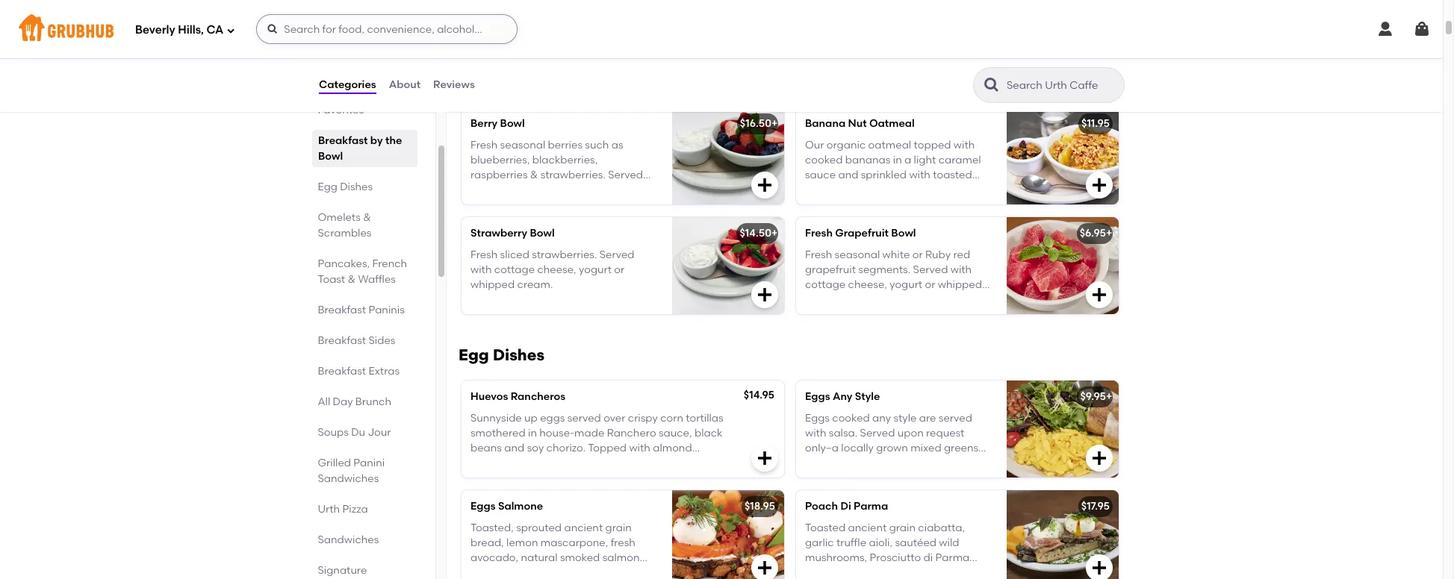 Task type: describe. For each thing, give the bounding box(es) containing it.
french
[[373, 258, 408, 271]]

toast
[[318, 273, 346, 286]]

hot
[[543, 29, 560, 42]]

all day brunch
[[318, 396, 392, 409]]

berry bowl image
[[673, 108, 785, 205]]

waffles
[[359, 273, 396, 286]]

such
[[585, 139, 609, 151]]

cottage inside fresh sliced strawberries. served with cottage cheese, yogurt or whipped cream.
[[495, 264, 535, 276]]

with down toasted
[[918, 184, 939, 197]]

whipped inside fresh seasonal white or ruby red grapefruit segments. served with cottage cheese, yogurt or whipped cream.
[[938, 279, 983, 292]]

mixed
[[911, 443, 942, 455]]

breakfast for breakfast paninis
[[318, 304, 367, 317]]

egg inside "tab"
[[318, 181, 338, 194]]

served inside eggs cooked any style are served with salsa. served upon request only–a locally grown mixed greens salad dressed with urth vinaigrette and fresh-baked bread.
[[861, 427, 896, 440]]

pizza
[[343, 504, 369, 516]]

urth acai bowl image
[[1007, 0, 1119, 95]]

urth pizza
[[318, 504, 369, 516]]

grilled panini sandwiches
[[318, 457, 385, 486]]

white
[[883, 249, 910, 261]]

grapefruit
[[836, 227, 889, 240]]

cream. inside fresh sliced strawberries. served with cottage cheese, yogurt or whipped cream.
[[517, 279, 553, 292]]

breakfast paninis tab
[[318, 303, 412, 318]]

brunch
[[356, 396, 392, 409]]

sides
[[369, 335, 396, 347]]

$14.50
[[740, 227, 772, 240]]

extras
[[369, 365, 400, 378]]

upon
[[898, 427, 924, 440]]

with right hot
[[562, 29, 583, 42]]

& inside fresh seasonal berries such as blueberries, blackberries, raspberries & strawberries. served with cottage cheese, yogurt or whipped cream.
[[530, 169, 538, 182]]

whipped inside fresh sliced strawberries. served with cottage cheese, yogurt or whipped cream.
[[471, 279, 515, 292]]

seasonal for grapefruit
[[835, 249, 880, 261]]

style
[[855, 391, 881, 404]]

grown
[[877, 443, 909, 455]]

hills,
[[178, 23, 204, 36]]

red
[[954, 249, 971, 261]]

di
[[841, 501, 852, 514]]

oatmeal
[[869, 139, 912, 151]]

& inside served piping hot with organic raisins, urth granola & brown sugar with your choice of milk.
[[577, 44, 585, 57]]

huevos
[[471, 391, 508, 404]]

svg image for served
[[1091, 177, 1109, 195]]

du
[[352, 427, 366, 439]]

grilled
[[318, 457, 352, 470]]

cooked inside our organic oatmeal topped with cooked bananas in a light caramel sauce and sprinkled with toasted walnut pieces. served with granola & your choice of milk.
[[806, 154, 843, 167]]

with inside fresh sliced strawberries. served with cottage cheese, yogurt or whipped cream.
[[471, 264, 492, 276]]

& inside our organic oatmeal topped with cooked bananas in a light caramel sauce and sprinkled with toasted walnut pieces. served with granola & your choice of milk.
[[984, 184, 992, 197]]

parma
[[854, 501, 889, 514]]

eggs for eggs any style
[[806, 391, 831, 404]]

breakfast for breakfast extras
[[318, 365, 367, 378]]

organic inside served piping hot with organic raisins, urth granola & brown sugar with your choice of milk.
[[586, 29, 625, 42]]

caramel
[[939, 154, 982, 167]]

and inside eggs cooked any style are served with salsa. served upon request only–a locally grown mixed greens salad dressed with urth vinaigrette and fresh-baked bread.
[[806, 473, 826, 486]]

bananas
[[846, 154, 891, 167]]

soups
[[318, 427, 349, 439]]

are
[[920, 412, 937, 425]]

urth inside tab
[[318, 504, 340, 516]]

with up caramel
[[954, 139, 975, 151]]

strawberry bowl image
[[673, 218, 785, 315]]

seasonal for blackberries,
[[500, 139, 546, 151]]

$9.95
[[1081, 391, 1107, 404]]

cottage inside fresh seasonal berries such as blueberries, blackberries, raspberries & strawberries. served with cottage cheese, yogurt or whipped cream.
[[495, 184, 535, 197]]

or inside fresh sliced strawberries. served with cottage cheese, yogurt or whipped cream.
[[614, 264, 625, 276]]

salmone
[[498, 501, 543, 514]]

day
[[333, 396, 353, 409]]

and inside our organic oatmeal topped with cooked bananas in a light caramel sauce and sprinkled with toasted walnut pieces. served with granola & your choice of milk.
[[839, 169, 859, 182]]

eggs cooked any style are served with salsa. served upon request only–a locally grown mixed greens salad dressed with urth vinaigrette and fresh-baked bread.
[[806, 412, 982, 486]]

fresh seasonal white or ruby red grapefruit segments. served with cottage cheese, yogurt or whipped cream.
[[806, 249, 983, 307]]

& inside pancakes, french toast & waffles
[[348, 273, 356, 286]]

pieces.
[[842, 184, 878, 197]]

eggs any style
[[806, 391, 881, 404]]

cooked inside eggs cooked any style are served with salsa. served upon request only–a locally grown mixed greens salad dressed with urth vinaigrette and fresh-baked bread.
[[833, 412, 870, 425]]

piping
[[508, 29, 540, 42]]

fresh for fresh seasonal berries such as blueberries, blackberries, raspberries & strawberries. served with cottage cheese, yogurt or whipped cream.
[[471, 139, 498, 151]]

as
[[612, 139, 624, 151]]

with down light in the right top of the page
[[910, 169, 931, 182]]

our organic oatmeal topped with cooked bananas in a light caramel sauce and sprinkled with toasted walnut pieces. served with granola & your choice of milk.
[[806, 139, 992, 212]]

bowl up fresh sliced strawberries. served with cottage cheese, yogurt or whipped cream.
[[530, 227, 555, 240]]

strawberry bowl
[[471, 227, 555, 240]]

bowl up the "white"
[[892, 227, 917, 240]]

locally
[[842, 443, 874, 455]]

omelets & scrambles tab
[[318, 210, 412, 241]]

+ for $16.50
[[772, 118, 778, 130]]

$16.50
[[740, 118, 772, 130]]

of inside served piping hot with organic raisins, urth granola & brown sugar with your choice of milk.
[[556, 59, 566, 72]]

sandwiches tab
[[318, 533, 412, 548]]

sliced
[[500, 249, 530, 261]]

soups du jour tab
[[318, 425, 412, 441]]

reviews
[[433, 78, 475, 91]]

with inside fresh seasonal white or ruby red grapefruit segments. served with cottage cheese, yogurt or whipped cream.
[[951, 264, 972, 276]]

whipped inside fresh seasonal berries such as blueberries, blackberries, raspberries & strawberries. served with cottage cheese, yogurt or whipped cream.
[[471, 199, 515, 212]]

any
[[833, 391, 853, 404]]

with down grown
[[879, 458, 900, 470]]

omelets & scrambles
[[318, 211, 372, 240]]

sandwiches inside tab
[[318, 534, 379, 547]]

+ for $14.50
[[772, 227, 778, 240]]

jour
[[368, 427, 392, 439]]

salad
[[806, 458, 834, 470]]

poach di parma
[[806, 501, 889, 514]]

dressed
[[836, 458, 876, 470]]

huevos rancheros
[[471, 391, 566, 404]]

eggs for eggs salmone
[[471, 501, 496, 514]]

cottage inside fresh seasonal white or ruby red grapefruit segments. served with cottage cheese, yogurt or whipped cream.
[[806, 279, 846, 292]]

banana
[[806, 118, 846, 130]]

walnut
[[806, 184, 840, 197]]

poach di parma image
[[1007, 491, 1119, 580]]

served inside served piping hot with organic raisins, urth granola & brown sugar with your choice of milk.
[[471, 29, 506, 42]]

breakfast by the bowl tab
[[318, 133, 412, 164]]

signature tab
[[318, 563, 412, 580]]

grilled panini sandwiches tab
[[318, 456, 412, 487]]

all day brunch tab
[[318, 395, 412, 410]]

served inside fresh seasonal white or ruby red grapefruit segments. served with cottage cheese, yogurt or whipped cream.
[[914, 264, 949, 276]]

granola
[[942, 184, 982, 197]]

fresh for fresh grapefruit bowl
[[806, 227, 833, 240]]

organic
[[471, 8, 513, 20]]

served inside fresh sliced strawberries. served with cottage cheese, yogurt or whipped cream.
[[600, 249, 635, 261]]

urth inside eggs cooked any style are served with salsa. served upon request only–a locally grown mixed greens salad dressed with urth vinaigrette and fresh-baked bread.
[[902, 458, 925, 470]]

bread.
[[892, 473, 926, 486]]

poach
[[806, 501, 838, 514]]

your inside our organic oatmeal topped with cooked bananas in a light caramel sauce and sprinkled with toasted walnut pieces. served with granola & your choice of milk.
[[806, 199, 828, 212]]

banana nut oatmeal image
[[1007, 108, 1119, 205]]

berries
[[548, 139, 583, 151]]

egg dishes tab
[[318, 179, 412, 195]]

any
[[873, 412, 892, 425]]

granola
[[533, 44, 574, 57]]

yogurt inside fresh seasonal berries such as blueberries, blackberries, raspberries & strawberries. served with cottage cheese, yogurt or whipped cream.
[[579, 184, 612, 197]]

breakfast extras tab
[[318, 364, 412, 380]]

sandwiches inside the grilled panini sandwiches
[[318, 473, 379, 486]]

beverly
[[135, 23, 175, 36]]

eggs salmone image
[[673, 491, 785, 580]]

ca
[[207, 23, 224, 36]]

greens
[[945, 443, 979, 455]]

toasted
[[933, 169, 973, 182]]



Task type: locate. For each thing, give the bounding box(es) containing it.
egg dishes up omelets
[[318, 181, 373, 194]]

breakfast down favorites at the left top of the page
[[318, 135, 368, 147]]

with down strawberry
[[471, 264, 492, 276]]

choice
[[519, 59, 553, 72], [830, 199, 864, 212]]

with
[[562, 29, 583, 42], [471, 59, 492, 72], [954, 139, 975, 151], [910, 169, 931, 182], [471, 184, 492, 197], [918, 184, 939, 197], [471, 264, 492, 276], [951, 264, 972, 276], [806, 427, 827, 440], [879, 458, 900, 470]]

Search Urth Caffe search field
[[1006, 78, 1120, 93]]

of
[[556, 59, 566, 72], [867, 199, 877, 212]]

1 vertical spatial dishes
[[493, 346, 545, 365]]

1 vertical spatial egg dishes
[[459, 346, 545, 365]]

0 vertical spatial and
[[839, 169, 859, 182]]

2 svg image from the top
[[1091, 177, 1109, 195]]

0 horizontal spatial organic
[[586, 29, 625, 42]]

strawberry
[[471, 227, 528, 240]]

& right granola
[[984, 184, 992, 197]]

seasonal up blueberries,
[[500, 139, 546, 151]]

raisins,
[[471, 44, 505, 57]]

milk. down sprinkled
[[879, 199, 903, 212]]

organic oatmeal
[[471, 8, 561, 20]]

beverly hills, ca
[[135, 23, 224, 36]]

yogurt inside fresh seasonal white or ruby red grapefruit segments. served with cottage cheese, yogurt or whipped cream.
[[890, 279, 923, 292]]

1 vertical spatial cooked
[[833, 412, 870, 425]]

breakfast for breakfast favorites
[[318, 88, 367, 101]]

with down red
[[951, 264, 972, 276]]

rancheros
[[511, 391, 566, 404]]

main navigation navigation
[[0, 0, 1444, 58]]

0 vertical spatial cream.
[[517, 199, 553, 212]]

bowl right berry
[[500, 118, 525, 130]]

organic oatmeal image
[[673, 0, 785, 95]]

1 vertical spatial urth
[[902, 458, 925, 470]]

cheese, inside fresh seasonal berries such as blueberries, blackberries, raspberries & strawberries. served with cottage cheese, yogurt or whipped cream.
[[538, 184, 577, 197]]

Search for food, convenience, alcohol... search field
[[257, 14, 518, 44]]

1 horizontal spatial urth
[[508, 44, 530, 57]]

2 vertical spatial urth
[[318, 504, 340, 516]]

cottage down sliced
[[495, 264, 535, 276]]

oatmeal up hot
[[515, 8, 561, 20]]

eggs salmone
[[471, 501, 543, 514]]

whipped down red
[[938, 279, 983, 292]]

1 vertical spatial yogurt
[[579, 264, 612, 276]]

of inside our organic oatmeal topped with cooked bananas in a light caramel sauce and sprinkled with toasted walnut pieces. served with granola & your choice of milk.
[[867, 199, 877, 212]]

0 vertical spatial oatmeal
[[515, 8, 561, 20]]

1 horizontal spatial of
[[867, 199, 877, 212]]

+ for $9.95
[[1107, 391, 1113, 404]]

1 vertical spatial cream.
[[517, 279, 553, 292]]

fresh for fresh seasonal white or ruby red grapefruit segments. served with cottage cheese, yogurt or whipped cream.
[[806, 249, 833, 261]]

1 horizontal spatial oatmeal
[[870, 118, 915, 130]]

fresh sliced strawberries. served with cottage cheese, yogurt or whipped cream.
[[471, 249, 635, 292]]

0 vertical spatial svg image
[[1091, 67, 1109, 85]]

breakfast favorites
[[318, 88, 367, 117]]

served inside fresh seasonal berries such as blueberries, blackberries, raspberries & strawberries. served with cottage cheese, yogurt or whipped cream.
[[608, 169, 643, 182]]

blackberries,
[[533, 154, 598, 167]]

breakfast up breakfast extras
[[318, 335, 367, 347]]

fresh inside fresh sliced strawberries. served with cottage cheese, yogurt or whipped cream.
[[471, 249, 498, 261]]

cottage down grapefruit at the top of page
[[806, 279, 846, 292]]

1 vertical spatial cottage
[[495, 264, 535, 276]]

whipped up strawberry
[[471, 199, 515, 212]]

2 vertical spatial eggs
[[471, 501, 496, 514]]

5 breakfast from the top
[[318, 365, 367, 378]]

sandwiches down urth pizza
[[318, 534, 379, 547]]

blueberries,
[[471, 154, 530, 167]]

fresh grapefruit bowl
[[806, 227, 917, 240]]

berry
[[471, 118, 498, 130]]

0 vertical spatial eggs
[[806, 391, 831, 404]]

cream. inside fresh seasonal berries such as blueberries, blackberries, raspberries & strawberries. served with cottage cheese, yogurt or whipped cream.
[[517, 199, 553, 212]]

$6.95 +
[[1080, 227, 1113, 240]]

cream. down sliced
[[517, 279, 553, 292]]

all
[[318, 396, 331, 409]]

1 vertical spatial cheese,
[[538, 264, 577, 276]]

raspberries
[[471, 169, 528, 182]]

segments.
[[859, 264, 911, 276]]

egg dishes
[[318, 181, 373, 194], [459, 346, 545, 365]]

bowl up egg dishes "tab"
[[318, 150, 343, 163]]

pancakes, french toast & waffles
[[318, 258, 408, 286]]

2 vertical spatial cottage
[[806, 279, 846, 292]]

cooked up sauce
[[806, 154, 843, 167]]

urth pizza tab
[[318, 502, 412, 518]]

svg image for sugar
[[1091, 67, 1109, 85]]

choice down pieces.
[[830, 199, 864, 212]]

&
[[577, 44, 585, 57], [530, 169, 538, 182], [984, 184, 992, 197], [364, 211, 372, 224], [348, 273, 356, 286]]

your down raisins,
[[495, 59, 517, 72]]

in
[[893, 154, 902, 167]]

brown
[[587, 44, 619, 57]]

soups du jour
[[318, 427, 392, 439]]

about
[[389, 78, 421, 91]]

oatmeal
[[515, 8, 561, 20], [870, 118, 915, 130]]

choice inside our organic oatmeal topped with cooked bananas in a light caramel sauce and sprinkled with toasted walnut pieces. served with granola & your choice of milk.
[[830, 199, 864, 212]]

cheese, down segments.
[[849, 279, 888, 292]]

sandwiches down grilled
[[318, 473, 379, 486]]

bowl
[[500, 118, 525, 130], [318, 150, 343, 163], [530, 227, 555, 240], [892, 227, 917, 240]]

organic up brown
[[586, 29, 625, 42]]

0 vertical spatial your
[[495, 59, 517, 72]]

bowl inside breakfast by the bowl
[[318, 150, 343, 163]]

grapefruit
[[806, 264, 856, 276]]

1 sandwiches from the top
[[318, 473, 379, 486]]

urth inside served piping hot with organic raisins, urth granola & brown sugar with your choice of milk.
[[508, 44, 530, 57]]

sauce
[[806, 169, 836, 182]]

0 vertical spatial egg dishes
[[318, 181, 373, 194]]

breakfast
[[318, 88, 367, 101], [318, 135, 368, 147], [318, 304, 367, 317], [318, 335, 367, 347], [318, 365, 367, 378]]

breakfast extras
[[318, 365, 400, 378]]

$6.95
[[1080, 227, 1107, 240]]

milk. inside served piping hot with organic raisins, urth granola & brown sugar with your choice of milk.
[[568, 59, 592, 72]]

seasonal down 'fresh grapefruit bowl'
[[835, 249, 880, 261]]

1 vertical spatial oatmeal
[[870, 118, 915, 130]]

4 breakfast from the top
[[318, 335, 367, 347]]

1 breakfast from the top
[[318, 88, 367, 101]]

search icon image
[[983, 76, 1001, 94]]

egg up omelets
[[318, 181, 338, 194]]

with down raisins,
[[471, 59, 492, 72]]

egg dishes inside "tab"
[[318, 181, 373, 194]]

breakfast favorites tab
[[318, 87, 412, 118]]

2 vertical spatial cream.
[[806, 294, 841, 307]]

1 horizontal spatial egg
[[459, 346, 489, 365]]

1 horizontal spatial seasonal
[[835, 249, 880, 261]]

organic down nut
[[827, 139, 866, 151]]

cream. down grapefruit at the top of page
[[806, 294, 841, 307]]

fresh seasonal berries such as blueberries, blackberries, raspberries & strawberries. served with cottage cheese, yogurt or whipped cream.
[[471, 139, 643, 212]]

& down "blackberries,"
[[530, 169, 538, 182]]

2 breakfast from the top
[[318, 135, 368, 147]]

cheese, down "blackberries,"
[[538, 184, 577, 197]]

svg image
[[1377, 20, 1395, 38], [1414, 20, 1432, 38], [267, 23, 279, 35], [227, 26, 236, 35], [756, 177, 774, 195], [756, 286, 774, 304], [1091, 286, 1109, 304], [756, 450, 774, 468], [1091, 450, 1109, 468], [756, 560, 774, 578], [1091, 560, 1109, 578]]

categories
[[319, 78, 376, 91]]

fresh-
[[828, 473, 858, 486]]

egg dishes up huevos at the left bottom of page
[[459, 346, 545, 365]]

1 vertical spatial and
[[806, 473, 826, 486]]

1 vertical spatial seasonal
[[835, 249, 880, 261]]

1 horizontal spatial choice
[[830, 199, 864, 212]]

banana nut oatmeal
[[806, 118, 915, 130]]

+
[[772, 118, 778, 130], [772, 227, 778, 240], [1107, 227, 1113, 240], [1107, 391, 1113, 404]]

urth left pizza at the bottom of the page
[[318, 504, 340, 516]]

0 vertical spatial yogurt
[[579, 184, 612, 197]]

cheese,
[[538, 184, 577, 197], [538, 264, 577, 276], [849, 279, 888, 292]]

0 horizontal spatial and
[[806, 473, 826, 486]]

served piping hot with organic raisins, urth granola & brown sugar with your choice of milk.
[[471, 29, 650, 72]]

1 horizontal spatial organic
[[827, 139, 866, 151]]

only–a
[[806, 443, 839, 455]]

0 horizontal spatial your
[[495, 59, 517, 72]]

strawberries. down "blackberries,"
[[541, 169, 606, 182]]

oatmeal up oatmeal
[[870, 118, 915, 130]]

$11.95
[[1082, 118, 1110, 130]]

cottage down raspberries
[[495, 184, 535, 197]]

cheese, down 'strawberry bowl'
[[538, 264, 577, 276]]

milk. down brown
[[568, 59, 592, 72]]

organic inside our organic oatmeal topped with cooked bananas in a light caramel sauce and sprinkled with toasted walnut pieces. served with granola & your choice of milk.
[[827, 139, 866, 151]]

0 vertical spatial dishes
[[341, 181, 373, 194]]

egg
[[318, 181, 338, 194], [459, 346, 489, 365]]

1 horizontal spatial egg dishes
[[459, 346, 545, 365]]

1 vertical spatial choice
[[830, 199, 864, 212]]

dishes up huevos rancheros
[[493, 346, 545, 365]]

seasonal inside fresh seasonal white or ruby red grapefruit segments. served with cottage cheese, yogurt or whipped cream.
[[835, 249, 880, 261]]

your inside served piping hot with organic raisins, urth granola & brown sugar with your choice of milk.
[[495, 59, 517, 72]]

breakfast up day
[[318, 365, 367, 378]]

cream. up 'strawberry bowl'
[[517, 199, 553, 212]]

egg up huevos at the left bottom of page
[[459, 346, 489, 365]]

0 vertical spatial strawberries.
[[541, 169, 606, 182]]

0 horizontal spatial urth
[[318, 504, 340, 516]]

breakfast for breakfast by the bowl
[[318, 135, 368, 147]]

about button
[[388, 58, 422, 112]]

fresh inside fresh seasonal white or ruby red grapefruit segments. served with cottage cheese, yogurt or whipped cream.
[[806, 249, 833, 261]]

whipped down sliced
[[471, 279, 515, 292]]

with up only–a
[[806, 427, 827, 440]]

strawberries. inside fresh sliced strawberries. served with cottage cheese, yogurt or whipped cream.
[[532, 249, 597, 261]]

breakfast up favorites at the left top of the page
[[318, 88, 367, 101]]

1 horizontal spatial dishes
[[493, 346, 545, 365]]

0 horizontal spatial milk.
[[568, 59, 592, 72]]

1 horizontal spatial milk.
[[879, 199, 903, 212]]

3 breakfast from the top
[[318, 304, 367, 317]]

svg image up $11.95
[[1091, 67, 1109, 85]]

fresh grapefruit bowl image
[[1007, 218, 1119, 315]]

0 vertical spatial egg
[[318, 181, 338, 194]]

0 horizontal spatial seasonal
[[500, 139, 546, 151]]

1 vertical spatial your
[[806, 199, 828, 212]]

2 vertical spatial yogurt
[[890, 279, 923, 292]]

eggs for eggs cooked any style are served with salsa. served upon request only–a locally grown mixed greens salad dressed with urth vinaigrette and fresh-baked bread.
[[806, 412, 830, 425]]

& inside omelets & scrambles
[[364, 211, 372, 224]]

pancakes, french toast & waffles tab
[[318, 256, 412, 288]]

favorites
[[318, 104, 364, 117]]

cooked up salsa.
[[833, 412, 870, 425]]

& left brown
[[577, 44, 585, 57]]

0 horizontal spatial egg dishes
[[318, 181, 373, 194]]

breakfast for breakfast sides
[[318, 335, 367, 347]]

with down raspberries
[[471, 184, 492, 197]]

$14.50 +
[[740, 227, 778, 240]]

reviews button
[[433, 58, 476, 112]]

1 svg image from the top
[[1091, 67, 1109, 85]]

1 horizontal spatial and
[[839, 169, 859, 182]]

0 vertical spatial cooked
[[806, 154, 843, 167]]

1 vertical spatial strawberries.
[[532, 249, 597, 261]]

eggs left 'any'
[[806, 391, 831, 404]]

dishes up omelets
[[341, 181, 373, 194]]

served inside our organic oatmeal topped with cooked bananas in a light caramel sauce and sprinkled with toasted walnut pieces. served with granola & your choice of milk.
[[881, 184, 916, 197]]

0 vertical spatial urth
[[508, 44, 530, 57]]

0 vertical spatial milk.
[[568, 59, 592, 72]]

yogurt inside fresh sliced strawberries. served with cottage cheese, yogurt or whipped cream.
[[579, 264, 612, 276]]

eggs any style image
[[1007, 381, 1119, 478]]

1 vertical spatial organic
[[827, 139, 866, 151]]

0 vertical spatial cheese,
[[538, 184, 577, 197]]

0 vertical spatial cottage
[[495, 184, 535, 197]]

and up pieces.
[[839, 169, 859, 182]]

1 vertical spatial eggs
[[806, 412, 830, 425]]

of down the "granola"
[[556, 59, 566, 72]]

eggs left the salmone
[[471, 501, 496, 514]]

nut
[[849, 118, 867, 130]]

eggs inside eggs cooked any style are served with salsa. served upon request only–a locally grown mixed greens salad dressed with urth vinaigrette and fresh-baked bread.
[[806, 412, 830, 425]]

fresh
[[471, 139, 498, 151], [806, 227, 833, 240], [471, 249, 498, 261], [806, 249, 833, 261]]

1 vertical spatial of
[[867, 199, 877, 212]]

milk.
[[568, 59, 592, 72], [879, 199, 903, 212]]

0 horizontal spatial egg
[[318, 181, 338, 194]]

choice down the "granola"
[[519, 59, 553, 72]]

berry bowl
[[471, 118, 525, 130]]

svg image
[[1091, 67, 1109, 85], [1091, 177, 1109, 195]]

svg image up $6.95 +
[[1091, 177, 1109, 195]]

seasonal inside fresh seasonal berries such as blueberries, blackberries, raspberries & strawberries. served with cottage cheese, yogurt or whipped cream.
[[500, 139, 546, 151]]

of down pieces.
[[867, 199, 877, 212]]

yogurt
[[579, 184, 612, 197], [579, 264, 612, 276], [890, 279, 923, 292]]

dishes inside "tab"
[[341, 181, 373, 194]]

0 vertical spatial sandwiches
[[318, 473, 379, 486]]

ruby
[[926, 249, 951, 261]]

salsa.
[[829, 427, 858, 440]]

& down the pancakes,
[[348, 273, 356, 286]]

and
[[839, 169, 859, 182], [806, 473, 826, 486]]

$16.50 +
[[740, 118, 778, 130]]

0 horizontal spatial oatmeal
[[515, 8, 561, 20]]

1 vertical spatial milk.
[[879, 199, 903, 212]]

breakfast sides tab
[[318, 333, 412, 349]]

1 horizontal spatial your
[[806, 199, 828, 212]]

cheese, inside fresh sliced strawberries. served with cottage cheese, yogurt or whipped cream.
[[538, 264, 577, 276]]

fresh for fresh sliced strawberries. served with cottage cheese, yogurt or whipped cream.
[[471, 249, 498, 261]]

$17.95
[[1082, 501, 1110, 514]]

urth down piping on the left top
[[508, 44, 530, 57]]

fresh inside fresh seasonal berries such as blueberries, blackberries, raspberries & strawberries. served with cottage cheese, yogurt or whipped cream.
[[471, 139, 498, 151]]

choice inside served piping hot with organic raisins, urth granola & brown sugar with your choice of milk.
[[519, 59, 553, 72]]

light
[[914, 154, 937, 167]]

cheese, inside fresh seasonal white or ruby red grapefruit segments. served with cottage cheese, yogurt or whipped cream.
[[849, 279, 888, 292]]

baked
[[858, 473, 890, 486]]

your
[[495, 59, 517, 72], [806, 199, 828, 212]]

2 horizontal spatial urth
[[902, 458, 925, 470]]

sandwiches
[[318, 473, 379, 486], [318, 534, 379, 547]]

panini
[[354, 457, 385, 470]]

strawberries. right sliced
[[532, 249, 597, 261]]

0 horizontal spatial dishes
[[341, 181, 373, 194]]

2 sandwiches from the top
[[318, 534, 379, 547]]

0 vertical spatial organic
[[586, 29, 625, 42]]

$9.95 +
[[1081, 391, 1113, 404]]

whipped
[[471, 199, 515, 212], [471, 279, 515, 292], [938, 279, 983, 292]]

0 vertical spatial choice
[[519, 59, 553, 72]]

topped
[[914, 139, 952, 151]]

breakfast inside breakfast by the bowl
[[318, 135, 368, 147]]

& up scrambles
[[364, 211, 372, 224]]

with inside fresh seasonal berries such as blueberries, blackberries, raspberries & strawberries. served with cottage cheese, yogurt or whipped cream.
[[471, 184, 492, 197]]

eggs up salsa.
[[806, 412, 830, 425]]

2 vertical spatial cheese,
[[849, 279, 888, 292]]

omelets
[[318, 211, 361, 224]]

and down salad
[[806, 473, 826, 486]]

urth
[[508, 44, 530, 57], [902, 458, 925, 470], [318, 504, 340, 516]]

1 vertical spatial svg image
[[1091, 177, 1109, 195]]

0 horizontal spatial choice
[[519, 59, 553, 72]]

strawberries.
[[541, 169, 606, 182], [532, 249, 597, 261]]

urth up bread.
[[902, 458, 925, 470]]

0 vertical spatial seasonal
[[500, 139, 546, 151]]

strawberries. inside fresh seasonal berries such as blueberries, blackberries, raspberries & strawberries. served with cottage cheese, yogurt or whipped cream.
[[541, 169, 606, 182]]

your down walnut on the top of page
[[806, 199, 828, 212]]

+ for $6.95
[[1107, 227, 1113, 240]]

1 vertical spatial sandwiches
[[318, 534, 379, 547]]

or inside fresh seasonal berries such as blueberries, blackberries, raspberries & strawberries. served with cottage cheese, yogurt or whipped cream.
[[614, 184, 625, 197]]

0 horizontal spatial of
[[556, 59, 566, 72]]

cream. inside fresh seasonal white or ruby red grapefruit segments. served with cottage cheese, yogurt or whipped cream.
[[806, 294, 841, 307]]

1 vertical spatial egg
[[459, 346, 489, 365]]

milk. inside our organic oatmeal topped with cooked bananas in a light caramel sauce and sprinkled with toasted walnut pieces. served with granola & your choice of milk.
[[879, 199, 903, 212]]

0 vertical spatial of
[[556, 59, 566, 72]]

breakfast down the toast
[[318, 304, 367, 317]]

categories button
[[318, 58, 377, 112]]



Task type: vqa. For each thing, say whether or not it's contained in the screenshot.
Chicken image
no



